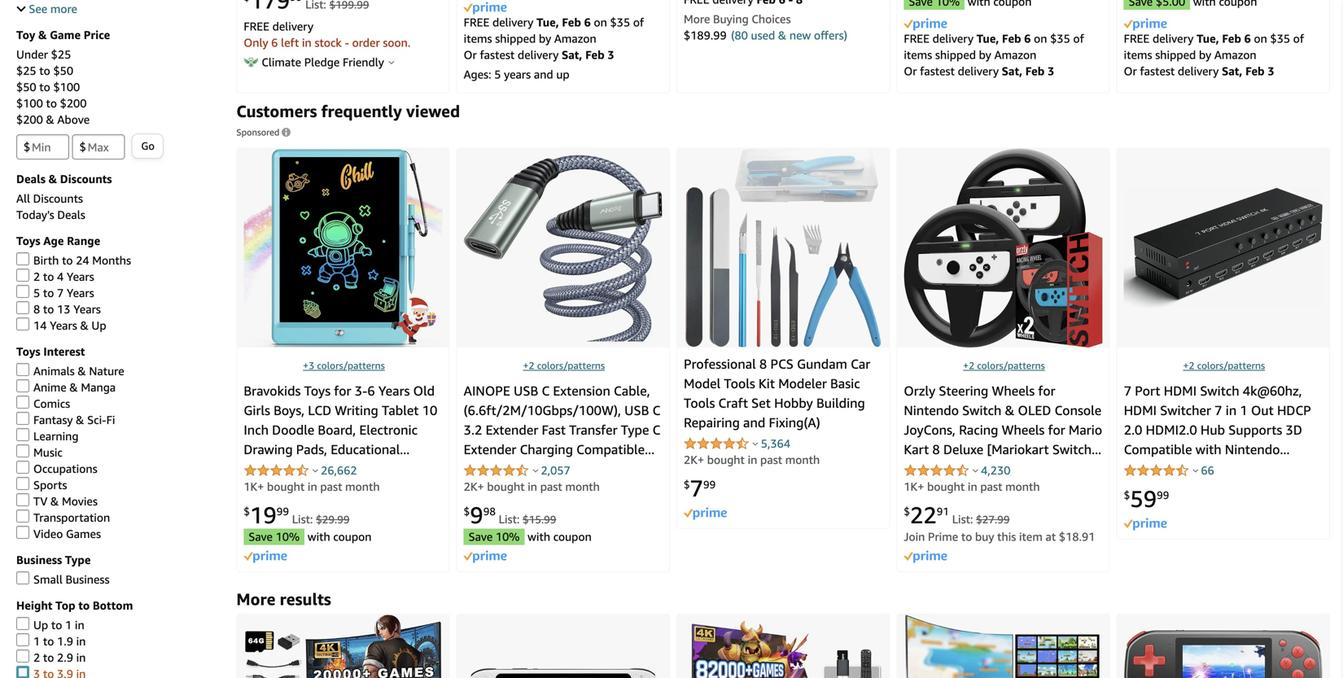 Task type: locate. For each thing, give the bounding box(es) containing it.
set
[[752, 395, 771, 411]]

free
[[464, 16, 490, 29], [244, 20, 269, 33], [904, 32, 930, 45], [1124, 32, 1150, 45]]

0 horizontal spatial nintendo
[[904, 403, 959, 418]]

or fastest delivery sat, feb 3 for or fastest delivery sat, feb 3 'element' to the middle
[[904, 64, 1055, 78]]

checkbox image down music link
[[16, 461, 29, 474]]

list: inside $ 9 98 list: $15.99 save 10% with coupon
[[499, 512, 520, 526]]

more
[[50, 2, 77, 15]]

climate pledge friendly button
[[244, 54, 443, 71]]

2.9
[[57, 651, 73, 664]]

4 checkbox image from the top
[[16, 318, 29, 331]]

0 horizontal spatial 5
[[33, 286, 40, 300]]

1 horizontal spatial nintendo
[[1225, 442, 1280, 457]]

type
[[621, 422, 649, 438], [65, 553, 91, 567]]

list: right 91
[[952, 512, 973, 526]]

2 1k+ from the left
[[904, 480, 924, 493]]

coupon inside $ 9 98 list: $15.99 save 10% with coupon
[[553, 530, 592, 543]]

coupon inside $ 19 99 list: $29.99 save 10% with coupon
[[333, 530, 372, 543]]

0 horizontal spatial and
[[534, 68, 553, 81]]

$ down birthday
[[244, 505, 250, 518]]

4 checkbox image from the top
[[16, 461, 29, 474]]

0 vertical spatial 2
[[33, 270, 40, 283]]

toys left "age"
[[16, 234, 40, 248]]

5 checkbox image from the top
[[16, 363, 29, 376]]

2k+ bought in past month for 5,364
[[684, 453, 820, 466]]

all discounts link
[[16, 192, 83, 205]]

checkbox image left video
[[16, 526, 29, 539]]

1 +2 colors/patterns from the left
[[523, 360, 605, 371]]

steering up attachment
[[904, 461, 954, 477]]

$50 down the "$25 to $50" link
[[16, 80, 36, 94]]

learning link
[[16, 428, 79, 443]]

checkbox image inside occupations link
[[16, 461, 29, 474]]

3 +2 colors/patterns from the left
[[1183, 360, 1265, 371]]

past for 19
[[320, 480, 342, 493]]

1k+ up 'pack'
[[904, 480, 924, 493]]

checkbox image for 8 to 13 years
[[16, 301, 29, 314]]

2 horizontal spatial tv
[[1288, 500, 1304, 516]]

66 link
[[1201, 464, 1215, 477]]

8 inside professional 8 pcs gundam car model tools kit modeler basic tools craft set hobby building repairing and fixing(a)
[[760, 356, 767, 372]]

extender expand image
[[17, 3, 26, 12]]

10% for 9
[[496, 530, 520, 543]]

for up toddler
[[323, 461, 340, 477]]

results
[[280, 590, 331, 609]]

checkbox image inside animals & nature link
[[16, 363, 29, 376]]

0 horizontal spatial 2k+
[[464, 480, 484, 493]]

0 horizontal spatial free delivery tue, feb 6
[[464, 16, 594, 29]]

toys for toys age range
[[16, 234, 40, 248]]

$ inside $ 9 98 list: $15.99 save 10% with coupon
[[464, 505, 470, 518]]

popover image for 2,057
[[533, 469, 538, 473]]

$ up pc
[[1124, 489, 1130, 502]]

music link
[[16, 445, 63, 459]]

or for free delivery tue, feb 6 on $35 of items shipped by amazon element related to right or fastest delivery sat, feb 3 'element'
[[1124, 64, 1137, 78]]

free delivery feb 6 - 8 element
[[684, 0, 803, 6]]

1 horizontal spatial free delivery tue, feb 6
[[904, 32, 1034, 45]]

1 1k+ from the left
[[244, 480, 264, 493]]

1 vertical spatial 5
[[33, 286, 40, 300]]

view sponsored information or leave ad feedback element
[[236, 123, 294, 141]]

+2 colors/patterns for 9
[[523, 360, 605, 371]]

3 colors/patterns from the left
[[977, 360, 1045, 371]]

1k+ bought in past month
[[244, 480, 380, 493], [904, 480, 1040, 493]]

3 +2 colors/patterns link from the left
[[1183, 360, 1265, 371]]

8 right kart
[[933, 442, 940, 457]]

list: inside $ 19 99 list: $29.99 save 10% with coupon
[[292, 512, 313, 526]]

tools down model
[[684, 395, 715, 411]]

$25 down "under" at the left of the page
[[16, 64, 36, 77]]

11 checkbox image from the top
[[16, 572, 29, 585]]

0 horizontal spatial or fastest delivery sat, feb 3
[[464, 48, 614, 62]]

past for 9
[[540, 480, 562, 493]]

checkbox image inside comics 'link'
[[16, 396, 29, 409]]

0 vertical spatial more
[[684, 12, 710, 26]]

up
[[92, 319, 106, 332], [33, 618, 48, 632]]

list
[[233, 148, 1334, 575]]

10% for 19
[[276, 530, 300, 543]]

cable,
[[614, 383, 650, 399]]

0 horizontal spatial +2 colors/patterns link
[[523, 360, 605, 371]]

0 horizontal spatial 99
[[277, 505, 289, 518]]

2 save from the left
[[469, 530, 493, 543]]

1 compatible from the left
[[577, 442, 645, 457]]

1 save from the left
[[249, 530, 273, 543]]

checkbox image inside 8 to 13 years link
[[16, 301, 29, 314]]

0 vertical spatial popover image
[[753, 442, 759, 446]]

99 inside "$ 7 99"
[[704, 478, 716, 491]]

controller
[[1042, 461, 1101, 477]]

to inside the "5 to 7 years" link
[[43, 286, 54, 300]]

0 vertical spatial up
[[92, 319, 106, 332]]

deals up all
[[16, 172, 46, 186]]

$27.99
[[976, 513, 1010, 526]]

checkbox image inside music link
[[16, 445, 29, 458]]

steering up racing
[[939, 383, 989, 399]]

$ for 59
[[1124, 489, 1130, 502]]

sponsored ad - ainope usb c extension cable, (6.6ft/2m/10gbps/100w), usb c 3.2 extender fast transfer type c extender char... image
[[464, 155, 663, 341]]

2 horizontal spatial +2
[[1183, 360, 1195, 371]]

board,
[[318, 422, 356, 438]]

years down birth to 24 months
[[67, 270, 94, 283]]

mario
[[1069, 422, 1103, 438]]

$25 down the "toy & game price"
[[51, 48, 71, 61]]

climate pledge friendly
[[262, 55, 384, 69]]

pads,
[[296, 442, 327, 457]]

+2 for 22
[[963, 360, 975, 371]]

more inside more buying choices $189.99 (80 used & new offers)
[[684, 12, 710, 26]]

1 vertical spatial 2
[[33, 651, 40, 664]]

checkbox image inside video games link
[[16, 526, 29, 539]]

checkbox image down comics 'link'
[[16, 412, 29, 425]]

business up height top to bottom
[[66, 573, 110, 586]]

1k+ bought in past month down gift in the bottom of the page
[[244, 480, 380, 493]]

+2 colors/patterns link up 4k@60hz,
[[1183, 360, 1265, 371]]

nintendo inside 7 port hdmi switch 4k@60hz, hdmi switcher 7 in 1 out hdcp 2.0 hdmi2.0 hub supports 3d compatible with nintendo switch/switch oled/xbox ps5/4/3 dvd player fire stick roku apple tv chromecast tv pc
[[1225, 442, 1280, 457]]

checkbox image inside birth to 24 months link
[[16, 252, 29, 265]]

customers frequently viewed sponsored
[[236, 101, 460, 138]]

1 horizontal spatial tools
[[724, 376, 755, 391]]

interest
[[43, 345, 85, 358]]

type down the cable,
[[621, 422, 649, 438]]

checkbox image inside up to 1 in link
[[16, 617, 29, 630]]

past down 2,057
[[540, 480, 562, 493]]

switch inside 7 port hdmi switch 4k@60hz, hdmi switcher 7 in 1 out hdcp 2.0 hdmi2.0 hub supports 3d compatible with nintendo switch/switch oled/xbox ps5/4/3 dvd player fire stick roku apple tv chromecast tv pc
[[1200, 383, 1240, 399]]

1 colors/patterns from the left
[[317, 360, 385, 371]]

to inside $ 22 91 list: $27.99 join prime to buy this item at $18.91
[[961, 530, 972, 543]]

tue, for right or fastest delivery sat, feb 3 'element'
[[1197, 32, 1219, 45]]

10% down 19
[[276, 530, 300, 543]]

0 horizontal spatial amazon
[[554, 32, 597, 45]]

1 horizontal spatial 1k+
[[904, 480, 924, 493]]

2k+ up "$ 7 99"
[[684, 453, 704, 466]]

5
[[494, 68, 501, 81], [33, 286, 40, 300], [366, 461, 374, 477]]

2k+ for 5,364
[[684, 453, 704, 466]]

2k+ bought in past month down 5,364
[[684, 453, 820, 466]]

checkbox image inside the "5 to 7 years" link
[[16, 285, 29, 298]]

0 horizontal spatial compatible
[[577, 442, 645, 457]]

4k@60hz,
[[1243, 383, 1302, 399]]

pro/magsafe
[[561, 481, 636, 496]]

hub/macbook
[[578, 461, 662, 477]]

& left the oled
[[1005, 403, 1015, 418]]

with
[[1196, 442, 1222, 457], [464, 461, 490, 477], [308, 530, 330, 543], [528, 530, 550, 543]]

list: inside $ 22 91 list: $27.99 join prime to buy this item at $18.91
[[952, 512, 973, 526]]

2 horizontal spatial amazon
[[1215, 48, 1257, 62]]

0 vertical spatial 2k+
[[684, 453, 704, 466]]

2 horizontal spatial or
[[1124, 64, 1137, 78]]

3 list: from the left
[[952, 512, 973, 526]]

month down 2,057
[[565, 480, 600, 493]]

0 horizontal spatial tools
[[684, 395, 715, 411]]

with inside $ 9 98 list: $15.99 save 10% with coupon
[[528, 530, 550, 543]]

2 2 from the top
[[33, 651, 40, 664]]

popover image left 4,230
[[973, 469, 979, 473]]

1 horizontal spatial +2
[[963, 360, 975, 371]]

coupon down xps
[[553, 530, 592, 543]]

comics
[[33, 397, 70, 410]]

$100 down $50 to $100 link
[[16, 96, 43, 110]]

7
[[57, 286, 64, 300], [1124, 383, 1132, 399], [1215, 403, 1223, 418], [388, 461, 396, 477], [690, 475, 704, 502]]

tv & movies
[[33, 495, 98, 508]]

1 horizontal spatial by
[[979, 48, 992, 62]]

& down $100 to $200 link
[[46, 113, 54, 126]]

0 horizontal spatial 1k+ bought in past month
[[244, 480, 380, 493]]

1 up 1.9
[[65, 618, 72, 632]]

save inside $ 19 99 list: $29.99 save 10% with coupon
[[249, 530, 273, 543]]

usb down the cable,
[[625, 403, 649, 418]]

+2 up racing
[[963, 360, 975, 371]]

or fastest delivery sat, feb 3 element
[[464, 48, 614, 62], [904, 64, 1055, 78], [1124, 64, 1275, 78]]

amazon prime image
[[464, 2, 507, 14], [904, 18, 947, 30], [1124, 18, 1167, 30], [684, 508, 727, 520], [1124, 518, 1167, 530], [244, 551, 287, 563], [464, 551, 507, 563], [904, 551, 947, 563]]

list: for 19
[[292, 512, 313, 526]]

$50 to $100 link
[[16, 80, 80, 94]]

+2 colors/patterns link for 22
[[963, 360, 1045, 371]]

7 checkbox image from the top
[[16, 396, 29, 409]]

8 inside orzly steering wheels for nintendo switch & oled console joycons, racing wheels for mario kart 8 deluxe [mariokart switch steering wheel joycon controller attachment accessories]-twin pack [2x black]
[[933, 442, 940, 457]]

and left up
[[534, 68, 553, 81]]

retro game console, video game console with built-in games plug & play game system classic edition image
[[905, 615, 1102, 678]]

19
[[250, 501, 277, 529]]

6 checkbox image from the top
[[16, 526, 29, 539]]

to down the "$25 to $50" link
[[39, 80, 50, 94]]

1 horizontal spatial usb
[[625, 403, 649, 418]]

5 left years
[[494, 68, 501, 81]]

$35 for free delivery tue, feb 6 on $35 of items shipped by amazon element corresponding to left or fastest delivery sat, feb 3 'element'
[[610, 16, 630, 29]]

free delivery tue, feb 6 for free delivery tue, feb 6 on $35 of items shipped by amazon element related to or fastest delivery sat, feb 3 'element' to the middle
[[904, 32, 1034, 45]]

2 down "birth"
[[33, 270, 40, 283]]

6 checkbox image from the top
[[16, 379, 29, 392]]

$ inside "$ 7 99"
[[684, 478, 690, 491]]

checkbox image inside anime & manga link
[[16, 379, 29, 392]]

business up 'small'
[[16, 553, 62, 567]]

1 1k+ bought in past month from the left
[[244, 480, 380, 493]]

0 horizontal spatial 1k+
[[244, 480, 264, 493]]

2k+ bought in past month
[[684, 453, 820, 466], [464, 480, 600, 493]]

5 down educational
[[366, 461, 374, 477]]

month for 22
[[1006, 480, 1040, 493]]

pcs
[[771, 356, 794, 372]]

2 for 2 to 2.9 in
[[33, 651, 40, 664]]

more for more buying choices $189.99 (80 used & new offers)
[[684, 12, 710, 26]]

tv & movies link
[[16, 493, 98, 508]]

colors/patterns for 9
[[537, 360, 605, 371]]

99 down "repairing"
[[704, 478, 716, 491]]

1 horizontal spatial more
[[684, 12, 710, 26]]

$50
[[53, 64, 73, 77], [16, 80, 36, 94]]

1 horizontal spatial amazon
[[995, 48, 1037, 62]]

1 horizontal spatial +2 colors/patterns link
[[963, 360, 1045, 371]]

0 vertical spatial wheels
[[992, 383, 1035, 399]]

free delivery tue, feb 6 on $35 of items shipped by amazon element
[[464, 16, 644, 45], [904, 32, 1084, 62], [1124, 32, 1304, 62]]

1 2 from the top
[[33, 270, 40, 283]]

popover image
[[389, 60, 394, 64], [313, 469, 318, 473], [533, 469, 538, 473], [1193, 469, 1199, 473]]

2 horizontal spatial 99
[[1157, 489, 1169, 502]]

popover image
[[753, 442, 759, 446], [973, 469, 979, 473]]

more up $189.99
[[684, 12, 710, 26]]

tv down dvd
[[1195, 500, 1211, 516]]

to inside up to 1 in link
[[51, 618, 62, 632]]

2 horizontal spatial on $35 of items shipped by amazon
[[1124, 32, 1304, 62]]

1 coupon from the left
[[333, 530, 372, 543]]

or
[[464, 48, 477, 62], [904, 64, 917, 78], [1124, 64, 1137, 78]]

list containing 7
[[233, 148, 1334, 575]]

1 horizontal spatial business
[[66, 573, 110, 586]]

compatible up switch/switch
[[1124, 442, 1192, 457]]

tv
[[33, 495, 48, 508], [1195, 500, 1211, 516], [1288, 500, 1304, 516]]

8 left pcs
[[760, 356, 767, 372]]

free delivery only 6 left in stock - order soon.
[[244, 20, 411, 49]]

2 for 2 to 4 years
[[33, 270, 40, 283]]

2 horizontal spatial of
[[1294, 32, 1304, 45]]

with down 'hub'
[[1196, 442, 1222, 457]]

checkbox image inside small business link
[[16, 572, 29, 585]]

3 +2 from the left
[[1183, 360, 1195, 371]]

transportation link
[[16, 510, 110, 524]]

in down height top to bottom
[[75, 618, 84, 632]]

pack
[[904, 500, 931, 516]]

1 horizontal spatial 4
[[355, 461, 362, 477]]

1k+ for 22
[[904, 480, 924, 493]]

$ inside $ 59 99
[[1124, 489, 1130, 502]]

more left results
[[236, 590, 276, 609]]

checkbox image left "birth"
[[16, 252, 29, 265]]

10% inside $ 19 99 list: $29.99 save 10% with coupon
[[276, 530, 300, 543]]

toys inside bravokids toys for 3-6 years old girls boys, lcd writing tablet 10 inch doodle board, electronic drawing pads, educational birthday gift for 3 4 5 6 7 8 years old kids toddler (blue)
[[304, 383, 331, 399]]

26,662 link
[[321, 464, 357, 477]]

1 vertical spatial $50
[[16, 80, 36, 94]]

to up 2 to 2.9 in link
[[43, 635, 54, 648]]

month down the 26,662 link
[[345, 480, 380, 493]]

toy
[[16, 28, 35, 42]]

$35 for free delivery tue, feb 6 on $35 of items shipped by amazon element related to or fastest delivery sat, feb 3 'element' to the middle
[[1050, 32, 1071, 45]]

bravokids toys for 3-6 years old girls boys, lcd writing tablet 10 inch doodle board, electronic drawing pads, educational birthday gift for 3 4 5 6 7 8 years old kids toddler (blue) link
[[244, 383, 441, 496]]

1 vertical spatial usb
[[625, 403, 649, 418]]

1 vertical spatial deals
[[57, 208, 85, 221]]

compatible inside ainope usb c extension cable, (6.6ft/2m/10gbps/100w), usb c 3.2 extender fast transfer type c extender charging compatible with psvr2/usb c hub/macbook air m2 pro/ipad pro/magsafe charger/dell xps
[[577, 442, 645, 457]]

99
[[704, 478, 716, 491], [1157, 489, 1169, 502], [277, 505, 289, 518]]

2 inside "link"
[[33, 270, 40, 283]]

0 horizontal spatial $200
[[16, 113, 43, 126]]

2 down the 1 to 1.9 in link
[[33, 651, 40, 664]]

checkbox image inside transportation link
[[16, 510, 29, 523]]

2 vertical spatial toys
[[304, 383, 331, 399]]

by for right or fastest delivery sat, feb 3 'element'
[[1199, 48, 1212, 62]]

save
[[249, 530, 273, 543], [469, 530, 493, 543]]

switch
[[1200, 383, 1240, 399], [963, 403, 1002, 418], [1053, 442, 1092, 457]]

8 checkbox image from the top
[[16, 650, 29, 663]]

colors/patterns for 22
[[977, 360, 1045, 371]]

wheels
[[992, 383, 1035, 399], [1002, 422, 1045, 438]]

2 10% from the left
[[496, 530, 520, 543]]

c down the charging at left
[[566, 461, 574, 477]]

wheels up [mariokart
[[1002, 422, 1045, 438]]

2 horizontal spatial sat,
[[1222, 64, 1243, 78]]

items for or fastest delivery sat, feb 3 'element' to the middle
[[904, 48, 932, 62]]

c up hub/macbook
[[653, 422, 661, 438]]

sponsored ad - bxqinlenx professional 8 pcs gundam car model tools kit modeler basic tools craft set hobby building repair... image
[[685, 149, 882, 348]]

1 vertical spatial extender
[[464, 442, 517, 457]]

bought
[[707, 453, 745, 466], [267, 480, 305, 493], [487, 480, 525, 493], [927, 480, 965, 493]]

1 vertical spatial toys
[[16, 345, 40, 358]]

1 checkbox image from the top
[[16, 252, 29, 265]]

1 horizontal spatial 1k+ bought in past month
[[904, 480, 1040, 493]]

to down 2 to 4 years "link"
[[43, 286, 54, 300]]

fantasy & sci-fi
[[33, 413, 115, 427]]

checkbox image inside fantasy & sci-fi link
[[16, 412, 29, 425]]

2 horizontal spatial switch
[[1200, 383, 1240, 399]]

deals down all discounts link
[[57, 208, 85, 221]]

switch up switcher
[[1200, 383, 1240, 399]]

& up all discounts link
[[49, 172, 57, 186]]

1 horizontal spatial 10%
[[496, 530, 520, 543]]

1 vertical spatial up
[[33, 618, 48, 632]]

switch/switch
[[1124, 461, 1209, 477]]

1 horizontal spatial type
[[621, 422, 649, 438]]

in inside free delivery only 6 left in stock - order soon.
[[302, 36, 312, 49]]

1 horizontal spatial up
[[92, 319, 106, 332]]

for up the oled
[[1038, 383, 1056, 399]]

hdmi up 2.0
[[1124, 403, 1157, 418]]

free delivery tue, feb 6 on $35 of items shipped by amazon element for or fastest delivery sat, feb 3 'element' to the middle
[[904, 32, 1084, 62]]

1 horizontal spatial save
[[469, 530, 493, 543]]

99 for 7
[[704, 478, 716, 491]]

checkbox image inside tv & movies link
[[16, 493, 29, 506]]

to inside 2 to 4 years "link"
[[43, 270, 54, 283]]

of for free delivery tue, feb 6 on $35 of items shipped by amazon element related to or fastest delivery sat, feb 3 'element' to the middle
[[1073, 32, 1084, 45]]

see
[[29, 2, 47, 15]]

checkbox image for music
[[16, 445, 29, 458]]

& left 'sci-'
[[76, 413, 84, 427]]

checkbox image inside 14 years & up link
[[16, 318, 29, 331]]

+3 colors/patterns link
[[303, 360, 385, 371]]

to left the buy
[[961, 530, 972, 543]]

items for right or fastest delivery sat, feb 3 'element'
[[1124, 48, 1153, 62]]

educational
[[331, 442, 400, 457]]

kit
[[759, 376, 775, 391]]

1 +2 colors/patterns link from the left
[[523, 360, 605, 371]]

in down set
[[748, 453, 758, 466]]

feb
[[562, 16, 581, 29], [1002, 32, 1022, 45], [1222, 32, 1242, 45], [585, 48, 605, 62], [1026, 64, 1045, 78], [1246, 64, 1265, 78]]

checkbox image for 2 to 4 years
[[16, 269, 29, 282]]

kart
[[904, 442, 929, 457]]

popover image up toddler
[[313, 469, 318, 473]]

0 horizontal spatial $35
[[610, 16, 630, 29]]

0 horizontal spatial 10%
[[276, 530, 300, 543]]

8 inside bravokids toys for 3-6 years old girls boys, lcd writing tablet 10 inch doodle board, electronic drawing pads, educational birthday gift for 3 4 5 6 7 8 years old kids toddler (blue)
[[399, 461, 407, 477]]

save down 9 at left bottom
[[469, 530, 493, 543]]

coupon down the $29.99
[[333, 530, 372, 543]]

toys up lcd
[[304, 383, 331, 399]]

checkbox image inside 2 to 4 years "link"
[[16, 269, 29, 282]]

checkbox image for learning
[[16, 428, 29, 441]]

1k+ bought in past month down wheel
[[904, 480, 1040, 493]]

2 horizontal spatial on
[[1254, 32, 1268, 45]]

fire
[[1247, 481, 1269, 496]]

+2 colors/patterns up the extension at the bottom of the page
[[523, 360, 605, 371]]

by for or fastest delivery sat, feb 3 'element' to the middle
[[979, 48, 992, 62]]

joycon
[[998, 461, 1038, 477]]

apple
[[1157, 500, 1192, 516]]

1 horizontal spatial 5
[[366, 461, 374, 477]]

of
[[633, 16, 644, 29], [1073, 32, 1084, 45], [1294, 32, 1304, 45]]

1 horizontal spatial $200
[[60, 96, 87, 110]]

of for free delivery tue, feb 6 on $35 of items shipped by amazon element related to right or fastest delivery sat, feb 3 'element'
[[1294, 32, 1304, 45]]

3 for free delivery tue, feb 6 on $35 of items shipped by amazon element corresponding to left or fastest delivery sat, feb 3 'element'
[[608, 48, 614, 62]]

c
[[542, 383, 550, 399], [653, 403, 661, 418], [653, 422, 661, 438], [566, 461, 574, 477]]

+2
[[523, 360, 535, 371], [963, 360, 975, 371], [1183, 360, 1195, 371]]

7 checkbox image from the top
[[16, 633, 29, 646]]

or for free delivery tue, feb 6 on $35 of items shipped by amazon element related to or fastest delivery sat, feb 3 'element' to the middle
[[904, 64, 917, 78]]

to left '24'
[[62, 254, 73, 267]]

2 horizontal spatial tue,
[[1197, 32, 1219, 45]]

5 down 2 to 4 years "link"
[[33, 286, 40, 300]]

$200 & above link
[[16, 113, 90, 126]]

checkbox image for occupations
[[16, 461, 29, 474]]

2 horizontal spatial +2 colors/patterns link
[[1183, 360, 1265, 371]]

birthday
[[244, 461, 294, 477]]

5 checkbox image from the top
[[16, 477, 29, 490]]

1 vertical spatial more
[[236, 590, 276, 609]]

4 inside "link"
[[57, 270, 64, 283]]

of for free delivery tue, feb 6 on $35 of items shipped by amazon element corresponding to left or fastest delivery sat, feb 3 'element'
[[633, 16, 644, 29]]

popover image for 4,230
[[973, 469, 979, 473]]

+2 for 9
[[523, 360, 535, 371]]

switcher
[[1160, 403, 1211, 418]]

1 horizontal spatial 1
[[65, 618, 72, 632]]

1 horizontal spatial and
[[743, 415, 766, 430]]

4 up (blue)
[[355, 461, 362, 477]]

more buying choices $189.99 (80 used & new offers)
[[684, 12, 848, 42]]

checkbox image inside learning link
[[16, 428, 29, 441]]

checkbox image inside the 1 to 1.9 in link
[[16, 633, 29, 646]]

list: right 98
[[499, 512, 520, 526]]

10% inside $ 9 98 list: $15.99 save 10% with coupon
[[496, 530, 520, 543]]

0 horizontal spatial save
[[249, 530, 273, 543]]

9 checkbox image from the top
[[16, 493, 29, 506]]

2 colors/patterns from the left
[[537, 360, 605, 371]]

save inside $ 9 98 list: $15.99 save 10% with coupon
[[469, 530, 493, 543]]

2 coupon from the left
[[553, 530, 592, 543]]

(6.6ft/2m/10gbps/100w),
[[464, 403, 621, 418]]

2 +2 colors/patterns link from the left
[[963, 360, 1045, 371]]

3 checkbox image from the top
[[16, 301, 29, 314]]

game
[[50, 28, 81, 42]]

save for 9
[[469, 530, 493, 543]]

(80
[[731, 29, 748, 42]]

2 checkbox image from the top
[[16, 285, 29, 298]]

1 horizontal spatial popover image
[[973, 469, 979, 473]]

up to 1 in
[[33, 618, 84, 632]]

toys down 14
[[16, 345, 40, 358]]

tools up craft
[[724, 376, 755, 391]]

free delivery tue, feb 6 for free delivery tue, feb 6 on $35 of items shipped by amazon element related to right or fastest delivery sat, feb 3 'element'
[[1124, 32, 1254, 45]]

tue, for left or fastest delivery sat, feb 3 'element'
[[537, 16, 559, 29]]

shipped
[[495, 32, 536, 45], [935, 48, 976, 62], [1156, 48, 1196, 62]]

24
[[76, 254, 89, 267]]

2 horizontal spatial 5
[[494, 68, 501, 81]]

2 vertical spatial 5
[[366, 461, 374, 477]]

checkbox image
[[16, 252, 29, 265], [16, 412, 29, 425], [16, 428, 29, 441], [16, 461, 29, 474], [16, 477, 29, 490], [16, 526, 29, 539], [16, 633, 29, 646], [16, 650, 29, 663]]

1 vertical spatial 2k+
[[464, 480, 484, 493]]

3 inside bravokids toys for 3-6 years old girls boys, lcd writing tablet 10 inch doodle board, electronic drawing pads, educational birthday gift for 3 4 5 6 7 8 years old kids toddler (blue)
[[344, 461, 351, 477]]

+2 colors/patterns for 22
[[963, 360, 1045, 371]]

$ for 9
[[464, 505, 470, 518]]

1 checkbox image from the top
[[16, 269, 29, 282]]

Min text field
[[16, 134, 69, 160]]

this
[[997, 530, 1016, 543]]

2 compatible from the left
[[1124, 442, 1192, 457]]

1k+ bought in past month for 22
[[904, 480, 1040, 493]]

$ down above
[[80, 140, 86, 153]]

type up small business
[[65, 553, 91, 567]]

99 inside $ 59 99
[[1157, 489, 1169, 502]]

checkbox image inside 2 to 2.9 in link
[[16, 650, 29, 663]]

$ for 22
[[904, 505, 910, 518]]

with up air
[[464, 461, 490, 477]]

3 checkbox image from the top
[[16, 428, 29, 441]]

nintendo up joycons,
[[904, 403, 959, 418]]

0 horizontal spatial tv
[[33, 495, 48, 508]]

hobby
[[774, 395, 813, 411]]

1 vertical spatial $100
[[16, 96, 43, 110]]

free delivery tue, feb 6
[[464, 16, 594, 29], [904, 32, 1034, 45], [1124, 32, 1254, 45]]

checkbox image
[[16, 269, 29, 282], [16, 285, 29, 298], [16, 301, 29, 314], [16, 318, 29, 331], [16, 363, 29, 376], [16, 379, 29, 392], [16, 396, 29, 409], [16, 445, 29, 458], [16, 493, 29, 506], [16, 510, 29, 523], [16, 572, 29, 585], [16, 617, 29, 630], [16, 666, 29, 678]]

1 horizontal spatial free delivery tue, feb 6 on $35 of items shipped by amazon element
[[904, 32, 1084, 62]]

checkbox image for comics
[[16, 396, 29, 409]]

1 10% from the left
[[276, 530, 300, 543]]

or fastest delivery sat, feb 3 for right or fastest delivery sat, feb 3 'element'
[[1124, 64, 1275, 78]]

3 for free delivery tue, feb 6 on $35 of items shipped by amazon element related to right or fastest delivery sat, feb 3 'element'
[[1268, 64, 1275, 78]]

animals
[[33, 364, 75, 378]]

all
[[16, 192, 30, 205]]

8 checkbox image from the top
[[16, 445, 29, 458]]

2 +2 colors/patterns from the left
[[963, 360, 1045, 371]]

free delivery tue, feb 6 on $35 of items shipped by amazon element for right or fastest delivery sat, feb 3 'element'
[[1124, 32, 1304, 62]]

1 horizontal spatial 99
[[704, 478, 716, 491]]

6 inside free delivery only 6 left in stock - order soon.
[[271, 36, 278, 49]]

0 horizontal spatial switch
[[963, 403, 1002, 418]]

tue, for or fastest delivery sat, feb 3 'element' to the middle
[[977, 32, 999, 45]]

12 checkbox image from the top
[[16, 617, 29, 630]]

1k+ bought in past month for 19
[[244, 480, 380, 493]]

$ inside $ 19 99 list: $29.99 save 10% with coupon
[[244, 505, 250, 518]]

5 inside bravokids toys for 3-6 years old girls boys, lcd writing tablet 10 inch doodle board, electronic drawing pads, educational birthday gift for 3 4 5 6 7 8 years old kids toddler (blue)
[[366, 461, 374, 477]]

0 vertical spatial toys
[[16, 234, 40, 248]]

7 left port
[[1124, 383, 1132, 399]]

checkbox image inside sports link
[[16, 477, 29, 490]]

model
[[684, 376, 721, 391]]

business type
[[16, 553, 91, 567]]

2 1k+ bought in past month from the left
[[904, 480, 1040, 493]]

toys interest
[[16, 345, 85, 358]]

10 checkbox image from the top
[[16, 510, 29, 523]]

ainope usb c extension cable, (6.6ft/2m/10gbps/100w), usb c 3.2 extender fast transfer type c extender charging compatible with psvr2/usb c hub/macbook air m2 pro/ipad pro/magsafe charger/dell xps link
[[464, 383, 662, 516]]

0 vertical spatial $25
[[51, 48, 71, 61]]

2 list: from the left
[[499, 512, 520, 526]]

$ inside $ 22 91 list: $27.99 join prime to buy this item at $18.91
[[904, 505, 910, 518]]

0 vertical spatial switch
[[1200, 383, 1240, 399]]

and down set
[[743, 415, 766, 430]]

past down the 26,662 link
[[320, 480, 342, 493]]

or fastest delivery sat, feb 3
[[464, 48, 614, 62], [904, 64, 1055, 78], [1124, 64, 1275, 78]]

1 list: from the left
[[292, 512, 313, 526]]

month for 19
[[345, 480, 380, 493]]

0 horizontal spatial 4
[[57, 270, 64, 283]]

sponsored
[[236, 127, 280, 138]]

bought for 9
[[487, 480, 525, 493]]

birth
[[33, 254, 59, 267]]

2 horizontal spatial free delivery tue, feb 6 on $35 of items shipped by amazon element
[[1124, 32, 1304, 62]]

2 +2 from the left
[[963, 360, 975, 371]]

orzly steering wheels for nintendo switch & oled console joycons, racing wheels for mario kart 8 deluxe [mariokart switch steering wheel joycon controller attachment accessories]-twin pack [2x black]
[[904, 383, 1103, 516]]

1 +2 from the left
[[523, 360, 535, 371]]

7 up 8 to 13 years link on the top of the page
[[57, 286, 64, 300]]

1 horizontal spatial items
[[904, 48, 932, 62]]

discounts down max text field
[[60, 172, 112, 186]]

3
[[608, 48, 614, 62], [1048, 64, 1055, 78], [1268, 64, 1275, 78], [344, 461, 351, 477]]

checkbox image for sports
[[16, 477, 29, 490]]

99 down kids
[[277, 505, 289, 518]]

0 horizontal spatial old
[[244, 481, 265, 496]]

1k+ for 19
[[244, 480, 264, 493]]

2 checkbox image from the top
[[16, 412, 29, 425]]

to left 2.9
[[43, 651, 54, 664]]

$200
[[60, 96, 87, 110], [16, 113, 43, 126]]



Task type: vqa. For each thing, say whether or not it's contained in the screenshot.
From: related to $1,069.50
no



Task type: describe. For each thing, give the bounding box(es) containing it.
checkbox image for anime & manga
[[16, 379, 29, 392]]

popover image for 66
[[1193, 469, 1199, 473]]

charger/dell
[[464, 500, 539, 516]]

checkbox image for animals & nature
[[16, 363, 29, 376]]

0 horizontal spatial or fastest delivery sat, feb 3 element
[[464, 48, 614, 62]]

bought for 22
[[927, 480, 965, 493]]

free for or fastest delivery sat, feb 3 'element' to the middle
[[904, 32, 930, 45]]

2 horizontal spatial fastest
[[1140, 64, 1175, 78]]

under $25 link
[[16, 48, 71, 61]]

1 vertical spatial 1
[[65, 618, 72, 632]]

xps
[[543, 500, 566, 516]]

1 vertical spatial old
[[244, 481, 265, 496]]

1 to 1.9 in link
[[16, 633, 86, 648]]

1 horizontal spatial sat,
[[1002, 64, 1023, 78]]

14 years & up link
[[16, 318, 106, 332]]

1 vertical spatial tools
[[684, 395, 715, 411]]

$35 for free delivery tue, feb 6 on $35 of items shipped by amazon element related to right or fastest delivery sat, feb 3 'element'
[[1271, 32, 1291, 45]]

out
[[1251, 403, 1274, 418]]

free inside free delivery only 6 left in stock - order soon.
[[244, 20, 269, 33]]

in down wheel
[[968, 480, 978, 493]]

m2
[[484, 481, 502, 496]]

port
[[1135, 383, 1161, 399]]

ps5/4/3
[[1124, 481, 1175, 496]]

2 vertical spatial switch
[[1053, 442, 1092, 457]]

wheel
[[957, 461, 994, 477]]

7 port hdmi switch 4k@60hz, hdmi switcher 7 in 1 out hdcp 2.0 hdmi2.0 hub supports 3d compatible with nintendo switch/switch oled/xbox ps5/4/3 dvd player fire stick roku apple tv chromecast tv pc
[[1124, 383, 1311, 535]]

colors/patterns for 19
[[317, 360, 385, 371]]

viewed
[[406, 101, 460, 121]]

3-
[[355, 383, 367, 399]]

1 horizontal spatial on
[[1034, 32, 1047, 45]]

above
[[57, 113, 90, 126]]

1 horizontal spatial or fastest delivery sat, feb 3 element
[[904, 64, 1055, 78]]

toddler
[[297, 481, 342, 496]]

culageimi handheld game console for kids adults built-in 270 retro video games, portable gaming system with rechargeable b... image
[[1124, 630, 1323, 678]]

bought for 19
[[267, 480, 305, 493]]

c left "repairing"
[[653, 403, 661, 418]]

0 vertical spatial tools
[[724, 376, 755, 391]]

years up tablet
[[379, 383, 410, 399]]

for left the mario
[[1048, 422, 1066, 438]]

1 vertical spatial business
[[66, 573, 110, 586]]

& down the animals & nature
[[70, 381, 78, 394]]

0 horizontal spatial fastest
[[480, 48, 515, 62]]

checkbox image for fantasy & sci-fi
[[16, 412, 29, 425]]

0 horizontal spatial on $35 of items shipped by amazon
[[464, 16, 644, 45]]

5,364 link
[[761, 437, 791, 450]]

in right 2.9
[[76, 651, 86, 664]]

+2 colors/patterns link for 9
[[523, 360, 605, 371]]

7 inside bravokids toys for 3-6 years old girls boys, lcd writing tablet 10 inch doodle board, electronic drawing pads, educational birthday gift for 3 4 5 6 7 8 years old kids toddler (blue)
[[388, 461, 396, 477]]

& inside deals & discounts all discounts today's deals
[[49, 172, 57, 186]]

sports
[[33, 478, 67, 492]]

& inside under $25 $25 to $50 $50 to $100 $100 to $200 $200 & above
[[46, 113, 54, 126]]

0 horizontal spatial sat,
[[562, 48, 582, 62]]

$ for 19
[[244, 505, 250, 518]]

1 horizontal spatial hdmi
[[1164, 383, 1197, 399]]

0 vertical spatial extender
[[486, 422, 538, 438]]

fi
[[106, 413, 115, 427]]

$189.99
[[684, 29, 727, 42]]

years
[[504, 68, 531, 81]]

writing
[[335, 403, 378, 418]]

up to 1 in link
[[16, 617, 84, 632]]

14
[[33, 319, 47, 332]]

4 colors/patterns from the left
[[1197, 360, 1265, 371]]

1 vertical spatial steering
[[904, 461, 954, 477]]

0 vertical spatial steering
[[939, 383, 989, 399]]

prime
[[928, 530, 958, 543]]

hdmi2.0
[[1146, 422, 1197, 438]]

kinhank super console x2 built-in 82,000+ classic games,64g retro gaming consoles compatible with 60+ emulators, s902x2 ch... image
[[684, 621, 883, 678]]

checkbox image for 2 to 2.9 in
[[16, 650, 29, 663]]

list: for 22
[[952, 512, 973, 526]]

nintendo inside orzly steering wheels for nintendo switch & oled console joycons, racing wheels for mario kart 8 deluxe [mariokart switch steering wheel joycon controller attachment accessories]-twin pack [2x black]
[[904, 403, 959, 418]]

99 inside $ 19 99 list: $29.99 save 10% with coupon
[[277, 505, 289, 518]]

& inside orzly steering wheels for nintendo switch & oled console joycons, racing wheels for mario kart 8 deluxe [mariokart switch steering wheel joycon controller attachment accessories]-twin pack [2x black]
[[1005, 403, 1015, 418]]

coupon for 9
[[553, 530, 592, 543]]

and inside professional 8 pcs gundam car model tools kit modeler basic tools craft set hobby building repairing and fixing(a)
[[743, 415, 766, 430]]

animals & nature link
[[16, 363, 124, 378]]

4 inside bravokids toys for 3-6 years old girls boys, lcd writing tablet 10 inch doodle board, electronic drawing pads, educational birthday gift for 3 4 5 6 7 8 years old kids toddler (blue)
[[355, 461, 362, 477]]

checkbox image for transportation
[[16, 510, 29, 523]]

& right toy
[[38, 28, 47, 42]]

bought up "$ 7 99"
[[707, 453, 745, 466]]

inch
[[244, 422, 269, 438]]

0 vertical spatial discounts
[[60, 172, 112, 186]]

years up 8 to 13 years
[[67, 286, 94, 300]]

checkbox image for up to 1 in
[[16, 617, 29, 630]]

free for left or fastest delivery sat, feb 3 'element'
[[464, 16, 490, 29]]

modeler
[[779, 376, 827, 391]]

0 horizontal spatial $25
[[16, 64, 36, 77]]

1 vertical spatial $200
[[16, 113, 43, 126]]

go
[[141, 140, 155, 152]]

0 horizontal spatial type
[[65, 553, 91, 567]]

0 horizontal spatial 1
[[33, 635, 40, 648]]

free delivery tue, feb 6 on $35 of items shipped by amazon element for left or fastest delivery sat, feb 3 'element'
[[464, 16, 644, 45]]

bottom
[[93, 599, 133, 612]]

or fastest delivery sat, feb 3 for left or fastest delivery sat, feb 3 'element'
[[464, 48, 614, 62]]

fantasy
[[33, 413, 73, 427]]

in right 1.9
[[76, 635, 86, 648]]

13 checkbox image from the top
[[16, 666, 29, 678]]

checkbox image for tv & movies
[[16, 493, 29, 506]]

+3
[[303, 360, 314, 371]]

buy
[[975, 530, 994, 543]]

logitech g cloud handheld portable gaming console with long-battery life, 1080p 7-inch touchscreen, lightweight design, xb... image
[[464, 668, 663, 678]]

animals & nature
[[33, 364, 124, 378]]

7 down "repairing"
[[690, 475, 704, 502]]

years down 13
[[50, 319, 77, 332]]

customers
[[236, 101, 317, 121]]

& inside more buying choices $189.99 (80 used & new offers)
[[778, 29, 787, 42]]

attachment
[[904, 481, 974, 496]]

1 horizontal spatial on $35 of items shipped by amazon
[[904, 32, 1084, 62]]

0 horizontal spatial $100
[[16, 96, 43, 110]]

years down the electronic
[[410, 461, 441, 477]]

c up (6.6ft/2m/10gbps/100w),
[[542, 383, 550, 399]]

to inside 8 to 13 years link
[[43, 302, 54, 316]]

repairing
[[684, 415, 740, 430]]

years right 13
[[73, 302, 101, 316]]

8 inside 8 to 13 years link
[[33, 302, 40, 316]]

0 vertical spatial $100
[[53, 80, 80, 94]]

type inside ainope usb c extension cable, (6.6ft/2m/10gbps/100w), usb c 3.2 extender fast transfer type c extender charging compatible with psvr2/usb c hub/macbook air m2 pro/ipad pro/magsafe charger/dell xps
[[621, 422, 649, 438]]

transportation
[[33, 511, 110, 524]]

sports link
[[16, 477, 67, 492]]

free for right or fastest delivery sat, feb 3 'element'
[[1124, 32, 1150, 45]]

toys for toys interest
[[16, 345, 40, 358]]

building
[[817, 395, 865, 411]]

1.9
[[57, 635, 73, 648]]

today's
[[16, 208, 54, 221]]

2 horizontal spatial or fastest delivery sat, feb 3 element
[[1124, 64, 1275, 78]]

2k+ for 2,057
[[464, 480, 484, 493]]

1 horizontal spatial $25
[[51, 48, 71, 61]]

0 vertical spatial $50
[[53, 64, 73, 77]]

checkbox image for birth to 24 months
[[16, 252, 29, 265]]

0 vertical spatial $200
[[60, 96, 87, 110]]

checkbox image for small business
[[16, 572, 29, 585]]

$25 to $50 link
[[16, 64, 73, 77]]

4,230 link
[[981, 464, 1011, 477]]

1 horizontal spatial fastest
[[920, 64, 955, 78]]

by for left or fastest delivery sat, feb 3 'element'
[[539, 32, 551, 45]]

1 vertical spatial discounts
[[33, 192, 83, 205]]

gundam
[[797, 356, 848, 372]]

0 vertical spatial old
[[413, 383, 435, 399]]

$15.99
[[523, 513, 556, 526]]

Max text field
[[72, 134, 125, 160]]

& down 8 to 13 years
[[80, 319, 89, 332]]

pc
[[1124, 520, 1140, 535]]

extension
[[553, 383, 611, 399]]

climate
[[262, 55, 301, 69]]

accessories]-
[[978, 481, 1053, 496]]

3 for free delivery tue, feb 6 on $35 of items shipped by amazon element related to or fastest delivery sat, feb 3 'element' to the middle
[[1048, 64, 1055, 78]]

to down under $25 link
[[39, 64, 50, 77]]

save for 19
[[249, 530, 273, 543]]

see more button
[[16, 2, 77, 15]]

popover image for 26,662
[[313, 469, 318, 473]]

past down 5,364
[[760, 453, 783, 466]]

$ down the $200 & above link
[[24, 140, 30, 153]]

or for free delivery tue, feb 6 on $35 of items shipped by amazon element corresponding to left or fastest delivery sat, feb 3 'element'
[[464, 48, 477, 62]]

to inside 2 to 2.9 in link
[[43, 651, 54, 664]]

list: for 9
[[499, 512, 520, 526]]

years inside "link"
[[67, 270, 94, 283]]

small business
[[33, 573, 110, 586]]

1 vertical spatial wheels
[[1002, 422, 1045, 438]]

0 vertical spatial and
[[534, 68, 553, 81]]

7 port hdmi switch 4k@60hz, hdmi switcher 7 in 1 out hdcp 2.0 hdmi2.0 hub supports 3d compatible with nintendo switch/switch oled/xbox ps5/4/3 dvd player fire stick roku apple tv chromecast tv pc link
[[1124, 383, 1311, 535]]

to inside the 1 to 1.9 in link
[[43, 635, 54, 648]]

with inside ainope usb c extension cable, (6.6ft/2m/10gbps/100w), usb c 3.2 extender fast transfer type c extender charging compatible with psvr2/usb c hub/macbook air m2 pro/ipad pro/magsafe charger/dell xps
[[464, 461, 490, 477]]

order
[[352, 36, 380, 49]]

delivery inside free delivery only 6 left in stock - order soon.
[[272, 20, 314, 33]]

popover image inside climate pledge friendly button
[[389, 60, 394, 64]]

0 horizontal spatial shipped
[[495, 32, 536, 45]]

sponsored ad - 7 port hdmi switch 4k@60hz, hdmi switcher 7 in 1 out hdcp 2.0 hdmi2.0 hub supports 3d compatible with ninte... image
[[1124, 188, 1323, 309]]

drawing
[[244, 442, 293, 457]]

in down gift in the bottom of the page
[[308, 480, 317, 493]]

& down sports
[[50, 495, 59, 508]]

1 inside 7 port hdmi switch 4k@60hz, hdmi switcher 7 in 1 out hdcp 2.0 hdmi2.0 hub supports 3d compatible with nintendo switch/switch oled/xbox ps5/4/3 dvd player fire stick roku apple tv chromecast tv pc
[[1240, 403, 1248, 418]]

items for left or fastest delivery sat, feb 3 'element'
[[464, 32, 492, 45]]

1 horizontal spatial shipped
[[935, 48, 976, 62]]

10
[[422, 403, 438, 418]]

to right top
[[78, 599, 90, 612]]

used
[[751, 29, 775, 42]]

choices
[[752, 12, 791, 26]]

ainope usb c extension cable, (6.6ft/2m/10gbps/100w), usb c 3.2 extender fast transfer type c extender charging compatible with psvr2/usb c hub/macbook air m2 pro/ipad pro/magsafe charger/dell xps
[[464, 383, 662, 516]]

compatible inside 7 port hdmi switch 4k@60hz, hdmi switcher 7 in 1 out hdcp 2.0 hdmi2.0 hub supports 3d compatible with nintendo switch/switch oled/xbox ps5/4/3 dvd player fire stick roku apple tv chromecast tv pc
[[1124, 442, 1192, 457]]

joycons,
[[904, 422, 956, 438]]

supports
[[1229, 422, 1283, 438]]

checkbox image for 14 years & up
[[16, 318, 29, 331]]

0 vertical spatial usb
[[514, 383, 538, 399]]

range
[[67, 234, 100, 248]]

Go submit
[[132, 134, 163, 158]]

2 horizontal spatial shipped
[[1156, 48, 1196, 62]]

to inside birth to 24 months link
[[62, 254, 73, 267]]

wireless retro game stick - 20000+ games, hd output system built in 23 emulators plug and play video game consoles with 2.... image
[[244, 615, 442, 678]]

0 horizontal spatial $50
[[16, 80, 36, 94]]

with inside $ 19 99 list: $29.99 save 10% with coupon
[[308, 530, 330, 543]]

chromecast
[[1215, 500, 1285, 516]]

craft
[[719, 395, 748, 411]]

to up the $200 & above link
[[46, 96, 57, 110]]

sponsored ad - orzly steering wheels for nintendo switch & oled console joycons, racing wheels for mario kart 8 deluxe [ma... image
[[904, 149, 1103, 348]]

$ for 7
[[684, 478, 690, 491]]

popover image for 5,364
[[753, 442, 759, 446]]

buying
[[713, 12, 749, 26]]

fantasy & sci-fi link
[[16, 412, 115, 427]]

2k+ bought in past month for 2,057
[[464, 480, 600, 493]]

in down psvr2/usb
[[528, 480, 537, 493]]

past for 22
[[981, 480, 1003, 493]]

0 horizontal spatial hdmi
[[1124, 403, 1157, 418]]

video
[[33, 527, 63, 541]]

1 vertical spatial switch
[[963, 403, 1002, 418]]

month down 5,364
[[786, 453, 820, 466]]

99 for 59
[[1157, 489, 1169, 502]]

1 horizontal spatial tv
[[1195, 500, 1211, 516]]

sponsored ad - bravokids toys for 3-6 years old girls boys, lcd writing tablet 10 inch doodle board, electronic drawing pa... image
[[244, 149, 443, 347]]

free delivery tue, feb 6 for free delivery tue, feb 6 on $35 of items shipped by amazon element corresponding to left or fastest delivery sat, feb 3 'element'
[[464, 16, 594, 29]]

today's deals link
[[16, 208, 85, 221]]

59
[[1130, 485, 1157, 512]]

month for 9
[[565, 480, 600, 493]]

orzly steering wheels for nintendo switch & oled console joycons, racing wheels for mario kart 8 deluxe [mariokart switch steering wheel joycon controller attachment accessories]-twin pack [2x black] link
[[904, 383, 1103, 516]]

movies
[[62, 495, 98, 508]]

in inside 7 port hdmi switch 4k@60hz, hdmi switcher 7 in 1 out hdcp 2.0 hdmi2.0 hub supports 3d compatible with nintendo switch/switch oled/xbox ps5/4/3 dvd player fire stick roku apple tv chromecast tv pc
[[1226, 403, 1237, 418]]

coupon for 19
[[333, 530, 372, 543]]

bravokids toys for 3-6 years old girls boys, lcd writing tablet 10 inch doodle board, electronic drawing pads, educational birthday gift for 3 4 5 6 7 8 years old kids toddler (blue)
[[244, 383, 441, 496]]

0 horizontal spatial up
[[33, 618, 48, 632]]

charging
[[520, 442, 573, 457]]

psvr2/usb
[[493, 461, 563, 477]]

0 horizontal spatial deals
[[16, 172, 46, 186]]

air
[[464, 481, 480, 496]]

racing
[[959, 422, 999, 438]]

for left the 3-
[[334, 383, 351, 399]]

checkbox image for 1 to 1.9 in
[[16, 633, 29, 646]]

comics link
[[16, 396, 70, 410]]

2,057
[[541, 464, 571, 477]]

checkbox image for video games
[[16, 526, 29, 539]]

7 up 'hub'
[[1215, 403, 1223, 418]]

more for more results
[[236, 590, 276, 609]]

3.2
[[464, 422, 482, 438]]

up
[[556, 68, 570, 81]]

& up anime & manga
[[78, 364, 86, 378]]

8 to 13 years
[[33, 302, 101, 316]]

with inside 7 port hdmi switch 4k@60hz, hdmi switcher 7 in 1 out hdcp 2.0 hdmi2.0 hub supports 3d compatible with nintendo switch/switch oled/xbox ps5/4/3 dvd player fire stick roku apple tv chromecast tv pc
[[1196, 442, 1222, 457]]

age
[[43, 234, 64, 248]]

top
[[55, 599, 75, 612]]

checkbox image for 5 to 7 years
[[16, 285, 29, 298]]

nature
[[89, 364, 124, 378]]

0 horizontal spatial on
[[594, 16, 607, 29]]

0 horizontal spatial business
[[16, 553, 62, 567]]

anime
[[33, 381, 67, 394]]



